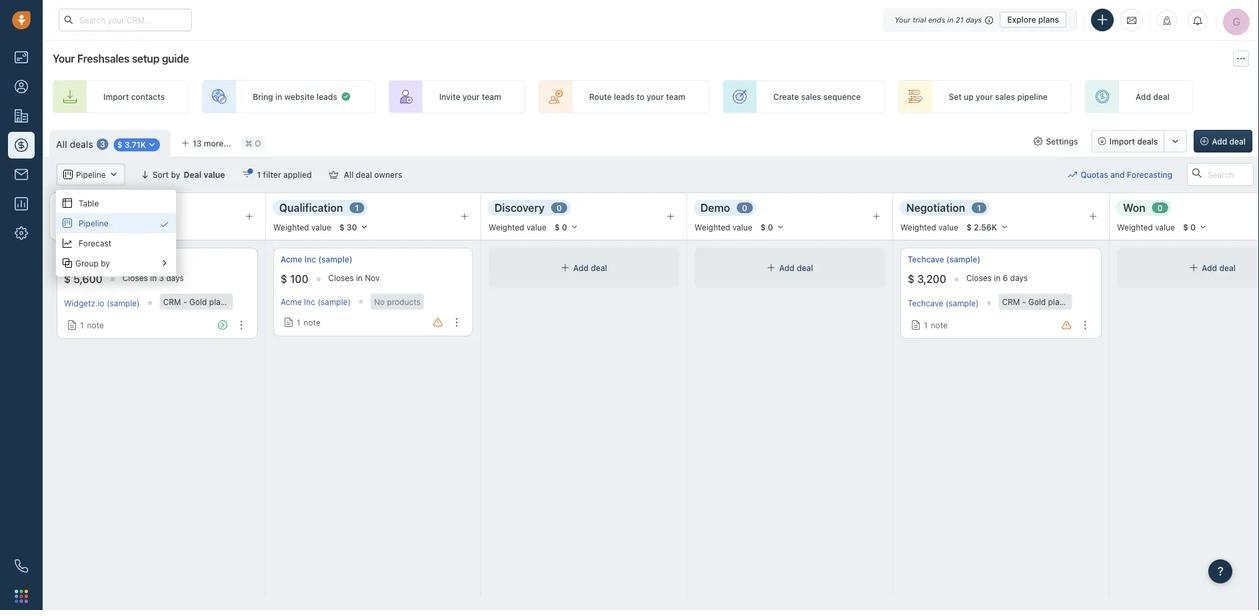 Task type: describe. For each thing, give the bounding box(es) containing it.
send email image
[[1128, 15, 1137, 26]]

group by menu item
[[56, 253, 176, 273]]

container_wx8msf4aqz5i3rn1 image inside group by 'menu item'
[[160, 259, 169, 268]]

container_wx8msf4aqz5i3rn1 image left pipeline on the left of the page
[[63, 219, 72, 228]]

explore
[[1008, 15, 1037, 24]]

phone image
[[8, 554, 35, 580]]

container_wx8msf4aqz5i3rn1 image for table
[[63, 199, 72, 208]]

table
[[79, 199, 99, 208]]

pipeline
[[79, 219, 108, 228]]



Task type: vqa. For each thing, say whether or not it's contained in the screenshot.
'SELECTION' in the right of the page
no



Task type: locate. For each thing, give the bounding box(es) containing it.
1 container_wx8msf4aqz5i3rn1 image from the top
[[63, 199, 72, 208]]

group by
[[75, 259, 110, 268]]

container_wx8msf4aqz5i3rn1 image left forecast
[[63, 239, 72, 248]]

menu containing table
[[56, 190, 176, 277]]

container_wx8msf4aqz5i3rn1 image inside group by 'menu item'
[[63, 259, 72, 268]]

plans
[[1039, 15, 1060, 24]]

shade muted image
[[983, 14, 994, 25]]

by
[[101, 259, 110, 268]]

container_wx8msf4aqz5i3rn1 image right the by
[[160, 259, 169, 268]]

container_wx8msf4aqz5i3rn1 image left group
[[63, 259, 72, 268]]

container_wx8msf4aqz5i3rn1 image left table
[[63, 199, 72, 208]]

1 vertical spatial container_wx8msf4aqz5i3rn1 image
[[63, 259, 72, 268]]

explore plans link
[[1001, 12, 1067, 28]]

2 container_wx8msf4aqz5i3rn1 image from the top
[[63, 259, 72, 268]]

menu
[[56, 190, 176, 277]]

0 vertical spatial container_wx8msf4aqz5i3rn1 image
[[63, 199, 72, 208]]

container_wx8msf4aqz5i3rn1 image for group by
[[63, 259, 72, 268]]

freshworks switcher image
[[15, 590, 28, 604]]

container_wx8msf4aqz5i3rn1 image
[[63, 219, 72, 228], [160, 220, 169, 229], [63, 239, 72, 248], [160, 259, 169, 268]]

forecast
[[79, 239, 111, 248]]

Search your CRM... text field
[[59, 9, 192, 31]]

container_wx8msf4aqz5i3rn1 image up group by 'menu item' at left top
[[160, 220, 169, 229]]

container_wx8msf4aqz5i3rn1 image
[[63, 199, 72, 208], [63, 259, 72, 268]]

explore plans
[[1008, 15, 1060, 24]]

group
[[75, 259, 99, 268]]



